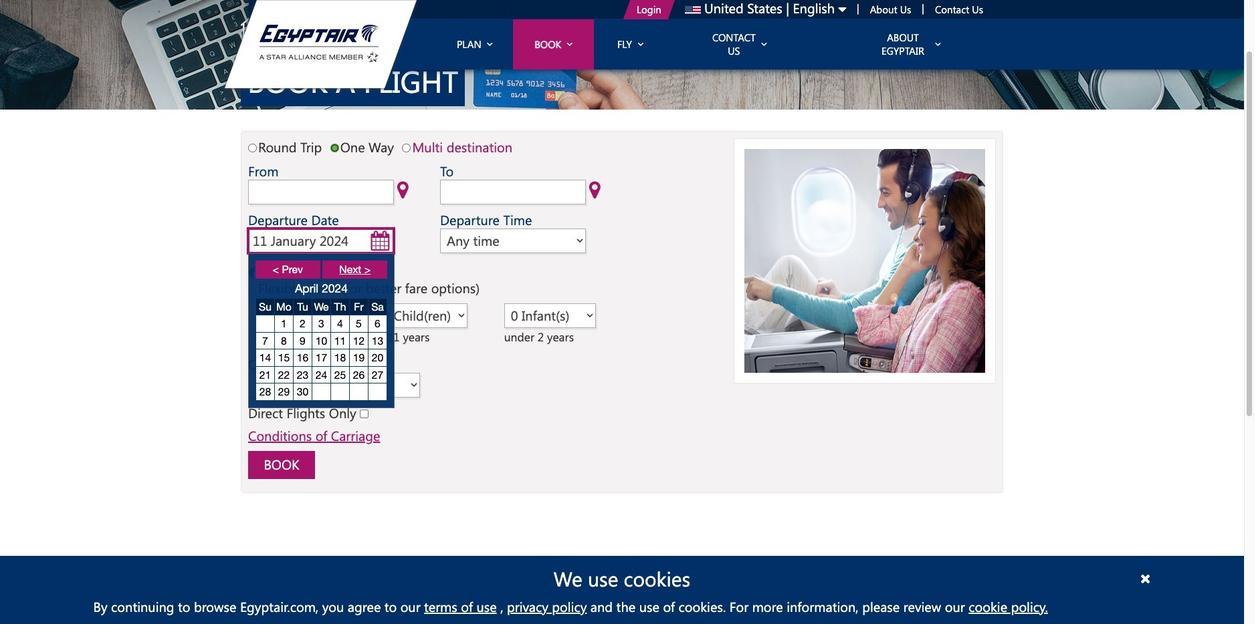 Task type: describe. For each thing, give the bounding box(es) containing it.
egyptair, a staralliance member, go to homepage image
[[254, 23, 387, 65]]

inflight entertainment image
[[744, 149, 985, 373]]



Task type: locate. For each thing, give the bounding box(es) containing it.
breadcrumb navigation
[[241, 19, 1003, 60]]

None text field
[[440, 180, 586, 205]]

None text field
[[248, 180, 394, 205], [248, 229, 394, 254], [248, 180, 394, 205], [248, 229, 394, 254]]

None submit
[[248, 452, 315, 480]]

menu bar
[[436, 19, 1003, 70]]

times image
[[1140, 573, 1151, 586]]

None radio
[[248, 144, 257, 152], [330, 144, 339, 152], [248, 144, 257, 152], [330, 144, 339, 152]]

twitter image
[[922, 590, 938, 606]]

None checkbox
[[248, 285, 257, 293], [360, 410, 369, 418], [248, 285, 257, 293], [360, 410, 369, 418]]

None radio
[[402, 144, 411, 152]]



